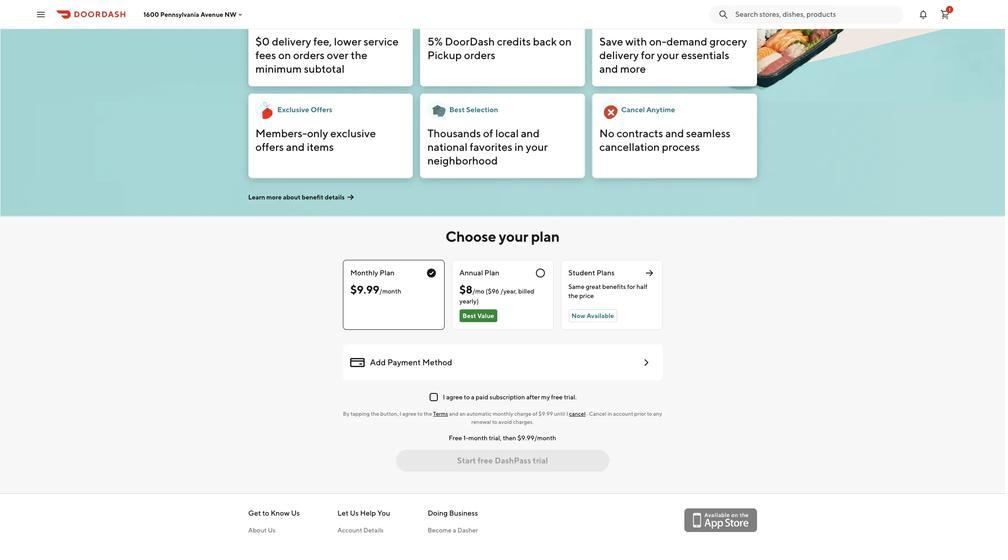 Task type: locate. For each thing, give the bounding box(es) containing it.
cancel right .
[[589, 410, 607, 417]]

in left account
[[608, 410, 612, 417]]

and left an
[[449, 410, 459, 417]]

your inside the save with on-demand grocery delivery for your essentials and more
[[657, 49, 679, 61]]

grocery
[[710, 35, 747, 48]]

2 horizontal spatial us
[[350, 509, 359, 517]]

thousands of local and national favorites in your neighborhood
[[428, 127, 548, 167]]

selection
[[466, 105, 498, 114]]

of
[[483, 127, 493, 139], [533, 410, 538, 417]]

1 vertical spatial $9.99
[[539, 410, 553, 417]]

i up terms link
[[443, 393, 445, 401]]

0 vertical spatial $9.99
[[351, 283, 380, 296]]

to left terms at the bottom
[[418, 410, 423, 417]]

2 orders from the left
[[464, 49, 496, 61]]

0 horizontal spatial in
[[515, 140, 524, 153]]

0 horizontal spatial agree
[[402, 410, 416, 417]]

available
[[587, 312, 614, 319]]

any
[[654, 410, 662, 417]]

0 horizontal spatial of
[[483, 127, 493, 139]]

2 vertical spatial your
[[499, 228, 528, 245]]

get to know us
[[248, 509, 300, 517]]

i right button,
[[400, 410, 401, 417]]

1 vertical spatial your
[[526, 140, 548, 153]]

1 vertical spatial on
[[278, 49, 291, 61]]

1 horizontal spatial delivery
[[600, 49, 639, 61]]

us
[[291, 509, 300, 517], [350, 509, 359, 517], [268, 527, 276, 534]]

1 vertical spatial in
[[608, 410, 612, 417]]

best up thousands
[[449, 105, 465, 114]]

1 vertical spatial for
[[627, 283, 635, 290]]

become a dasher link
[[428, 526, 503, 535]]

open menu image
[[35, 9, 46, 20]]

$9.99/month
[[518, 434, 556, 442]]

$9.99
[[351, 283, 380, 296], [539, 410, 553, 417]]

let
[[338, 509, 349, 517]]

cancel inside . cancel in account prior to any renewal to avoid charges.
[[589, 410, 607, 417]]

5% doordash credits back on pickup orders
[[428, 35, 572, 61]]

orders down doordash
[[464, 49, 496, 61]]

plan up '($96'
[[485, 269, 500, 277]]

add
[[370, 358, 386, 367]]

delivery right $0
[[272, 35, 311, 48]]

0 vertical spatial cancel
[[621, 105, 645, 114]]

delivery down save
[[600, 49, 639, 61]]

the left terms at the bottom
[[424, 410, 432, 417]]

cancel up contracts
[[621, 105, 645, 114]]

agree right button,
[[402, 410, 416, 417]]

for left half
[[627, 283, 635, 290]]

0 horizontal spatial more
[[267, 194, 282, 201]]

0 horizontal spatial i
[[400, 410, 401, 417]]

on right back
[[559, 35, 572, 48]]

and
[[600, 62, 618, 75], [521, 127, 540, 139], [666, 127, 684, 139], [286, 140, 305, 153], [449, 410, 459, 417]]

1 horizontal spatial i
[[443, 393, 445, 401]]

the
[[351, 49, 368, 61], [569, 292, 578, 299], [371, 410, 379, 417], [424, 410, 432, 417]]

$9.99 left until
[[539, 410, 553, 417]]

0 vertical spatial your
[[657, 49, 679, 61]]

0 horizontal spatial on
[[278, 49, 291, 61]]

items
[[307, 140, 334, 153]]

pickup
[[428, 49, 462, 61]]

0 vertical spatial in
[[515, 140, 524, 153]]

0 horizontal spatial cancel
[[589, 410, 607, 417]]

save with on-demand grocery delivery for your essentials and more
[[600, 35, 747, 75]]

the down lower at the top
[[351, 49, 368, 61]]

0 vertical spatial on
[[559, 35, 572, 48]]

pennsylvania
[[160, 11, 199, 18]]

let us help you
[[338, 509, 390, 517]]

national
[[428, 140, 468, 153]]

i right until
[[567, 410, 568, 417]]

members-only exclusive offers and items
[[256, 127, 376, 153]]

1 horizontal spatial in
[[608, 410, 612, 417]]

for inside same great benefits for half the price
[[627, 283, 635, 290]]

1 horizontal spatial more
[[621, 62, 646, 75]]

minimum
[[256, 62, 302, 75]]

on up minimum
[[278, 49, 291, 61]]

0 vertical spatial for
[[641, 49, 655, 61]]

and inside the save with on-demand grocery delivery for your essentials and more
[[600, 62, 618, 75]]

add payment method
[[370, 358, 452, 367]]

account
[[613, 410, 634, 417]]

0 horizontal spatial delivery
[[272, 35, 311, 48]]

an
[[460, 410, 466, 417]]

nw
[[225, 11, 237, 18]]

your inside thousands of local and national favorites in your neighborhood
[[526, 140, 548, 153]]

more
[[621, 62, 646, 75], [267, 194, 282, 201]]

then
[[503, 434, 516, 442]]

month
[[469, 434, 488, 442]]

0 horizontal spatial us
[[268, 527, 276, 534]]

0 horizontal spatial for
[[627, 283, 635, 290]]

1 horizontal spatial of
[[533, 410, 538, 417]]

1 horizontal spatial $9.99
[[539, 410, 553, 417]]

free 1-month trial, then $9.99/month
[[449, 434, 556, 442]]

terms
[[433, 410, 448, 417]]

in down local
[[515, 140, 524, 153]]

of up favorites
[[483, 127, 493, 139]]

prior
[[635, 410, 646, 417]]

exclusive offers
[[277, 105, 333, 114]]

about
[[248, 527, 267, 534]]

1 vertical spatial best
[[463, 312, 476, 319]]

monthly
[[351, 269, 378, 277]]

offers
[[311, 105, 333, 114]]

us right the let
[[350, 509, 359, 517]]

orders
[[293, 49, 325, 61], [464, 49, 496, 61]]

1 horizontal spatial agree
[[446, 393, 463, 401]]

0 vertical spatial of
[[483, 127, 493, 139]]

1 orders from the left
[[293, 49, 325, 61]]

orders inside the $0 delivery fee, lower service fees on orders over the minimum subtotal
[[293, 49, 325, 61]]

1 vertical spatial more
[[267, 194, 282, 201]]

monthly
[[493, 410, 513, 417]]

agree
[[446, 393, 463, 401], [402, 410, 416, 417]]

delivery
[[272, 35, 311, 48], [600, 49, 639, 61]]

the left button,
[[371, 410, 379, 417]]

1 vertical spatial delivery
[[600, 49, 639, 61]]

business
[[449, 509, 478, 517]]

orders down fee,
[[293, 49, 325, 61]]

1600
[[144, 11, 159, 18]]

of inside thousands of local and national favorites in your neighborhood
[[483, 127, 493, 139]]

exclusive
[[330, 127, 376, 139]]

best value
[[463, 312, 494, 319]]

$9.99 down monthly
[[351, 283, 380, 296]]

1 horizontal spatial plan
[[485, 269, 500, 277]]

more inside the save with on-demand grocery delivery for your essentials and more
[[621, 62, 646, 75]]

1 plan from the left
[[380, 269, 395, 277]]

0 vertical spatial delivery
[[272, 35, 311, 48]]

and down save
[[600, 62, 618, 75]]

and inside members-only exclusive offers and items
[[286, 140, 305, 153]]

more down with
[[621, 62, 646, 75]]

the inside same great benefits for half the price
[[569, 292, 578, 299]]

1 horizontal spatial on
[[559, 35, 572, 48]]

$0
[[256, 35, 270, 48]]

0 vertical spatial agree
[[446, 393, 463, 401]]

0 horizontal spatial $9.99
[[351, 283, 380, 296]]

0 vertical spatial more
[[621, 62, 646, 75]]

in inside . cancel in account prior to any renewal to avoid charges.
[[608, 410, 612, 417]]

us right know
[[291, 509, 300, 517]]

and right local
[[521, 127, 540, 139]]

1 horizontal spatial orders
[[464, 49, 496, 61]]

and up process
[[666, 127, 684, 139]]

account
[[338, 527, 362, 534]]

thousands
[[428, 127, 481, 139]]

us right about in the bottom left of the page
[[268, 527, 276, 534]]

help
[[360, 509, 376, 517]]

1 button
[[936, 5, 955, 23]]

of right charge
[[533, 410, 538, 417]]

neighborhood
[[428, 154, 498, 167]]

more right learn
[[267, 194, 282, 201]]

0 items, open order cart image
[[940, 9, 951, 20]]

on-
[[649, 35, 667, 48]]

plan for $9.99
[[380, 269, 395, 277]]

1 horizontal spatial for
[[641, 49, 655, 61]]

the down same
[[569, 292, 578, 299]]

2 horizontal spatial i
[[567, 410, 568, 417]]

0 horizontal spatial plan
[[380, 269, 395, 277]]

annual
[[460, 269, 483, 277]]

cancel
[[621, 105, 645, 114], [589, 410, 607, 417]]

1 vertical spatial cancel
[[589, 410, 607, 417]]

0 horizontal spatial a
[[453, 527, 456, 534]]

2 plan from the left
[[485, 269, 500, 277]]

you
[[378, 509, 390, 517]]

0 vertical spatial a
[[471, 393, 475, 401]]

for down on-
[[641, 49, 655, 61]]

best down yearly)
[[463, 312, 476, 319]]

terms link
[[433, 410, 448, 417]]

and down members-
[[286, 140, 305, 153]]

agree up an
[[446, 393, 463, 401]]

a left dasher
[[453, 527, 456, 534]]

0 vertical spatial best
[[449, 105, 465, 114]]

a left paid
[[471, 393, 475, 401]]

0 horizontal spatial orders
[[293, 49, 325, 61]]

great
[[586, 283, 601, 290]]

offers
[[256, 140, 284, 153]]

plan up /month
[[380, 269, 395, 277]]

your
[[657, 49, 679, 61], [526, 140, 548, 153], [499, 228, 528, 245]]

a
[[471, 393, 475, 401], [453, 527, 456, 534]]

us for about us
[[268, 527, 276, 534]]



Task type: vqa. For each thing, say whether or not it's contained in the screenshot.
Hand
no



Task type: describe. For each thing, give the bounding box(es) containing it.
1 vertical spatial of
[[533, 410, 538, 417]]

. cancel in account prior to any renewal to avoid charges.
[[472, 410, 662, 425]]

renewal
[[472, 418, 491, 425]]

details
[[364, 527, 384, 534]]

best selection
[[449, 105, 498, 114]]

choose
[[446, 228, 496, 245]]

account details
[[338, 527, 384, 534]]

by
[[343, 410, 350, 417]]

to right 'get'
[[262, 509, 269, 517]]

$0 delivery fee, lower service fees on orders over the minimum subtotal
[[256, 35, 399, 75]]

us for let us help you
[[350, 509, 359, 517]]

become
[[428, 527, 452, 534]]

only
[[307, 127, 328, 139]]

automatic
[[467, 410, 492, 417]]

/mo ($96 /year, billed yearly)
[[460, 288, 535, 305]]

delivery inside the save with on-demand grocery delivery for your essentials and more
[[600, 49, 639, 61]]

to left any
[[647, 410, 652, 417]]

doordash
[[445, 35, 495, 48]]

1600 pennsylvania avenue nw
[[144, 11, 237, 18]]

your for demand
[[657, 49, 679, 61]]

become a dasher
[[428, 527, 478, 534]]

over
[[327, 49, 349, 61]]

charge
[[515, 410, 532, 417]]

cancel link
[[569, 410, 586, 417]]

the inside the $0 delivery fee, lower service fees on orders over the minimum subtotal
[[351, 49, 368, 61]]

plan for $8
[[485, 269, 500, 277]]

monthly plan
[[351, 269, 395, 277]]

with
[[626, 35, 647, 48]]

about
[[283, 194, 301, 201]]

details
[[325, 194, 345, 201]]

1
[[949, 7, 951, 12]]

benefits
[[602, 283, 626, 290]]

and inside thousands of local and national favorites in your neighborhood
[[521, 127, 540, 139]]

choose your plan
[[446, 228, 560, 245]]

trial.
[[564, 393, 577, 401]]

subtotal
[[304, 62, 345, 75]]

for inside the save with on-demand grocery delivery for your essentials and more
[[641, 49, 655, 61]]

avoid
[[499, 418, 512, 425]]

/year,
[[501, 288, 517, 295]]

and inside no contracts and seamless cancellation process
[[666, 127, 684, 139]]

price
[[580, 292, 594, 299]]

your for and
[[526, 140, 548, 153]]

benefit
[[302, 194, 324, 201]]

$8
[[460, 283, 473, 296]]

now available
[[572, 312, 614, 319]]

to left paid
[[464, 393, 470, 401]]

on inside the $0 delivery fee, lower service fees on orders over the minimum subtotal
[[278, 49, 291, 61]]

on inside 5% doordash credits back on pickup orders
[[559, 35, 572, 48]]

service
[[364, 35, 399, 48]]

charges.
[[513, 418, 534, 425]]

know
[[271, 509, 290, 517]]

demand
[[667, 35, 708, 48]]

1 horizontal spatial a
[[471, 393, 475, 401]]

value
[[478, 312, 494, 319]]

exclusive
[[277, 105, 309, 114]]

dasher
[[458, 527, 478, 534]]

until
[[554, 410, 566, 417]]

Store search: begin typing to search for stores available on DoorDash text field
[[736, 9, 898, 19]]

no
[[600, 127, 615, 139]]

method
[[423, 358, 452, 367]]

orders inside 5% doordash credits back on pickup orders
[[464, 49, 496, 61]]

trial,
[[489, 434, 502, 442]]

1 horizontal spatial us
[[291, 509, 300, 517]]

1 vertical spatial agree
[[402, 410, 416, 417]]

get
[[248, 509, 261, 517]]

1 horizontal spatial cancel
[[621, 105, 645, 114]]

save
[[600, 35, 623, 48]]

payment
[[388, 358, 421, 367]]

process
[[662, 140, 700, 153]]

back
[[533, 35, 557, 48]]

by tapping the button, i agree to the terms and an automatic monthly charge of $9.99 until i cancel
[[343, 410, 586, 417]]

in inside thousands of local and national favorites in your neighborhood
[[515, 140, 524, 153]]

essentials
[[681, 49, 730, 61]]

about us link
[[248, 526, 300, 535]]

plans
[[597, 269, 615, 277]]

/mo
[[473, 288, 485, 295]]

local
[[496, 127, 519, 139]]

.
[[587, 410, 588, 417]]

doing
[[428, 509, 448, 517]]

credits
[[497, 35, 531, 48]]

5%
[[428, 35, 443, 48]]

paid
[[476, 393, 489, 401]]

to left avoid
[[492, 418, 497, 425]]

$9.99 /month
[[351, 283, 401, 296]]

fee,
[[313, 35, 332, 48]]

no contracts and seamless cancellation process
[[600, 127, 731, 153]]

free
[[449, 434, 462, 442]]

learn more about benefit details
[[248, 194, 345, 201]]

anytime
[[647, 105, 675, 114]]

after
[[527, 393, 540, 401]]

cancel anytime
[[621, 105, 675, 114]]

student
[[569, 269, 595, 277]]

delivery inside the $0 delivery fee, lower service fees on orders over the minimum subtotal
[[272, 35, 311, 48]]

notification bell image
[[918, 9, 929, 20]]

button,
[[380, 410, 399, 417]]

best for best selection
[[449, 105, 465, 114]]

1 vertical spatial a
[[453, 527, 456, 534]]

doing business
[[428, 509, 478, 517]]

1-
[[463, 434, 469, 442]]

best for best value
[[463, 312, 476, 319]]

learn
[[248, 194, 265, 201]]

cancel
[[569, 410, 586, 417]]

favorites
[[470, 140, 513, 153]]

annual plan
[[460, 269, 500, 277]]



